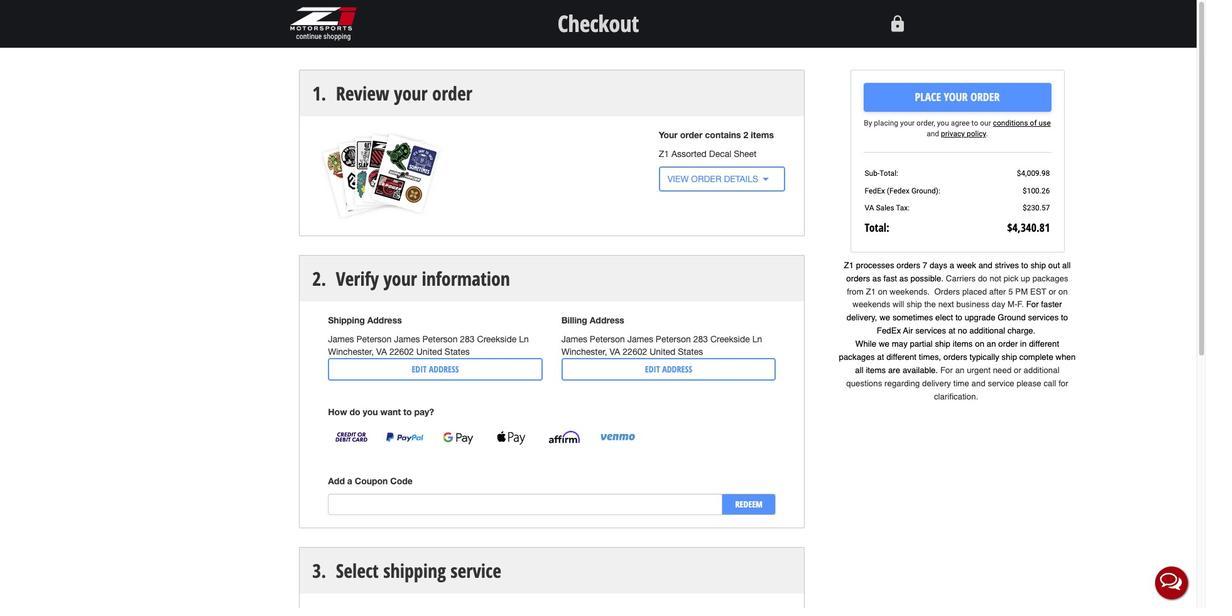 Task type: vqa. For each thing, say whether or not it's contained in the screenshot.
bottommost the Options
no



Task type: locate. For each thing, give the bounding box(es) containing it.
add
[[328, 476, 345, 487]]

the
[[924, 300, 936, 309]]

0 vertical spatial different
[[1029, 339, 1059, 349]]

for right "f."
[[1026, 300, 1039, 309]]

1 horizontal spatial additional
[[1024, 366, 1060, 375]]

coupon
[[355, 476, 388, 487]]

1 horizontal spatial a
[[950, 260, 954, 270]]

1 winchester, from the left
[[328, 347, 374, 357]]

on down fast in the right top of the page
[[878, 287, 888, 296]]

winchester, down billing address
[[561, 347, 607, 357]]

1.  review your order
[[312, 81, 472, 106]]

states for billing address
[[678, 347, 703, 357]]

your
[[394, 81, 428, 106], [944, 90, 968, 105], [900, 119, 915, 128], [384, 266, 417, 292]]

1 vertical spatial a
[[347, 476, 352, 487]]

1 vertical spatial for
[[941, 366, 953, 375]]

1 horizontal spatial different
[[1029, 339, 1059, 349]]

available.
[[903, 366, 938, 375]]

urgent
[[967, 366, 991, 375]]

we
[[880, 313, 890, 323], [879, 339, 890, 349]]

ln for shipping address
[[519, 335, 529, 345]]

1 vertical spatial we
[[879, 339, 890, 349]]

0 horizontal spatial z1
[[659, 149, 669, 159]]

1 horizontal spatial winchester,
[[561, 347, 607, 357]]

0 vertical spatial all
[[1062, 260, 1071, 270]]

creekside
[[477, 335, 517, 345], [711, 335, 750, 345]]

2 vertical spatial orders
[[944, 353, 967, 362]]

privacy policy link
[[941, 130, 986, 138]]

order inside button
[[971, 90, 1000, 105]]

1 edit address link from the left
[[328, 358, 543, 381]]

1 ln from the left
[[519, 335, 529, 345]]

1 horizontal spatial 22602
[[623, 347, 647, 357]]

on up faster
[[1059, 287, 1068, 296]]

peterson
[[356, 335, 392, 345], [422, 335, 458, 345], [590, 335, 625, 345], [656, 335, 691, 345]]

an
[[987, 339, 996, 349], [955, 366, 965, 375]]

0 vertical spatial orders
[[897, 260, 921, 270]]

to down faster
[[1061, 313, 1068, 323]]

and up not
[[979, 260, 993, 270]]

2 states from the left
[[678, 347, 703, 357]]

z1 motorsports logo image
[[290, 6, 357, 31]]

z1 left processes
[[844, 260, 854, 270]]

1 vertical spatial different
[[887, 353, 917, 362]]

weekends
[[853, 300, 890, 309]]

1 horizontal spatial or
[[1049, 287, 1056, 296]]

1 horizontal spatial z1
[[844, 260, 854, 270]]

packages inside while we may partial ship items on an order in different packages at different times, orders typically ship complete when all items are available.
[[839, 353, 875, 362]]

1 vertical spatial and
[[979, 260, 993, 270]]

in
[[1020, 339, 1027, 349]]

1 james peterson james peterson 283 creekside ln winchester, va    22602 united states edit address from the left
[[328, 335, 529, 375]]

your left order,
[[900, 119, 915, 128]]

we down weekends
[[880, 313, 890, 323]]

2 united from the left
[[650, 347, 676, 357]]

charge.
[[1008, 326, 1036, 336]]

to left our
[[972, 119, 978, 128]]

z1 down your
[[659, 149, 669, 159]]

all inside z1 processes orders 7 days a week and strives to ship out all orders as fast as possible.
[[1062, 260, 1071, 270]]

decal
[[709, 149, 732, 159]]

your right 1.  review
[[394, 81, 428, 106]]

fedex down sub- on the right of page
[[865, 186, 885, 195]]

0 horizontal spatial winchester,
[[328, 347, 374, 357]]

2 edit from the left
[[645, 363, 660, 375]]

and down order,
[[927, 130, 939, 138]]

a right days
[[950, 260, 954, 270]]

0 vertical spatial service
[[988, 379, 1015, 388]]

ship left out in the right of the page
[[1031, 260, 1046, 270]]

1 horizontal spatial va
[[610, 347, 620, 357]]

on inside while we may partial ship items on an order in different packages at different times, orders typically ship complete when all items are available.
[[975, 339, 985, 349]]

0 horizontal spatial at
[[877, 353, 884, 362]]

placing
[[874, 119, 899, 128]]

z1 inside z1 processes orders 7 days a week and strives to ship out all orders as fast as possible.
[[844, 260, 854, 270]]

0 horizontal spatial creekside
[[477, 335, 517, 345]]

lock link
[[888, 15, 907, 33]]

va for billing address
[[610, 347, 620, 357]]

1 283 from the left
[[460, 335, 475, 345]]

$4,009.98
[[1017, 169, 1050, 178]]

you inside by placing your order, you agree to our conditions of use and privacy policy .
[[937, 119, 949, 128]]

0 vertical spatial additional
[[970, 326, 1005, 336]]

shipping address
[[328, 315, 402, 326]]

how do you want to pay?
[[328, 407, 434, 417]]

va left sales
[[865, 203, 874, 212]]

do right how
[[350, 407, 360, 417]]

2 creekside from the left
[[711, 335, 750, 345]]

0 vertical spatial you
[[937, 119, 949, 128]]

additional inside for faster delivery, we sometimes elect to upgrade ground services to fedex air services at no additional charge.
[[970, 326, 1005, 336]]

1 vertical spatial an
[[955, 366, 965, 375]]

2 horizontal spatial orders
[[944, 353, 967, 362]]

on up the typically
[[975, 339, 985, 349]]

additional
[[970, 326, 1005, 336], [1024, 366, 1060, 375]]

0 vertical spatial z1
[[659, 149, 669, 159]]

(fedex
[[887, 186, 910, 195]]

1 states from the left
[[445, 347, 470, 357]]

an up time
[[955, 366, 965, 375]]

we inside while we may partial ship items on an order in different packages at different times, orders typically ship complete when all items are available.
[[879, 339, 890, 349]]

0 horizontal spatial james peterson james peterson 283 creekside ln winchester, va    22602 united states edit address
[[328, 335, 529, 375]]

your up agree on the top right of the page
[[944, 90, 968, 105]]

out
[[1049, 260, 1060, 270]]

1 horizontal spatial you
[[937, 119, 949, 128]]

2 edit address link from the left
[[561, 358, 776, 381]]

0 horizontal spatial services
[[916, 326, 946, 336]]

a right add
[[347, 476, 352, 487]]

22602 for billing address
[[623, 347, 647, 357]]

va
[[865, 203, 874, 212], [376, 347, 387, 357], [610, 347, 620, 357]]

orders up the from
[[846, 274, 870, 283]]

ship inside the carriers do not pick up packages from z1 on weekends.  orders placed after 5 pm est or on weekends will ship the next business day m-f.
[[907, 300, 922, 309]]

0 vertical spatial we
[[880, 313, 890, 323]]

up
[[1021, 274, 1030, 283]]

ship
[[1031, 260, 1046, 270], [907, 300, 922, 309], [935, 339, 951, 349], [1002, 353, 1017, 362]]

as right fast in the right top of the page
[[900, 274, 908, 283]]

0 vertical spatial services
[[1028, 313, 1059, 323]]

va down billing address
[[610, 347, 620, 357]]

additional inside for an urgent need or additional questions regarding delivery time and service please call for clarification.
[[1024, 366, 1060, 375]]

services down faster
[[1028, 313, 1059, 323]]

states
[[445, 347, 470, 357], [678, 347, 703, 357]]

information
[[422, 266, 510, 292]]

to up no
[[956, 313, 963, 323]]

order
[[432, 81, 472, 106], [971, 90, 1000, 105], [680, 130, 703, 140], [691, 174, 722, 184], [999, 339, 1018, 349]]

1 creekside from the left
[[477, 335, 517, 345]]

fedex
[[865, 186, 885, 195], [877, 326, 901, 336]]

2 james peterson james peterson 283 creekside ln winchester, va    22602 united states edit address from the left
[[561, 335, 762, 375]]

z1 for z1 processes orders 7 days a week and strives to ship out all orders as fast as possible.
[[844, 260, 854, 270]]

22602
[[389, 347, 414, 357], [623, 347, 647, 357]]

1 horizontal spatial edit address link
[[561, 358, 776, 381]]

0 vertical spatial and
[[927, 130, 939, 138]]

1 horizontal spatial james peterson james peterson 283 creekside ln winchester, va    22602 united states edit address
[[561, 335, 762, 375]]

1 vertical spatial or
[[1014, 366, 1022, 375]]

2 horizontal spatial items
[[953, 339, 973, 349]]

as
[[873, 274, 881, 283], [900, 274, 908, 283]]

1 vertical spatial fedex
[[877, 326, 901, 336]]

partial
[[910, 339, 933, 349]]

0 horizontal spatial va
[[376, 347, 387, 357]]

z1 assorted decal sheet
[[659, 149, 757, 159]]

1 horizontal spatial at
[[949, 326, 956, 336]]

total:
[[880, 169, 898, 178], [865, 220, 890, 235]]

winchester,
[[328, 347, 374, 357], [561, 347, 607, 357]]

z1 processes orders 7 days a week and strives to ship out all orders as fast as possible.
[[844, 260, 1071, 283]]

0 vertical spatial total:
[[880, 169, 898, 178]]

1 horizontal spatial for
[[1026, 300, 1039, 309]]

items right 2
[[751, 130, 774, 140]]

1 edit from the left
[[412, 363, 427, 375]]

1 horizontal spatial edit
[[645, 363, 660, 375]]

283
[[460, 335, 475, 345], [693, 335, 708, 345]]

fedex inside for faster delivery, we sometimes elect to upgrade ground services to fedex air services at no additional charge.
[[877, 326, 901, 336]]

1 united from the left
[[416, 347, 442, 357]]

1 horizontal spatial an
[[987, 339, 996, 349]]

and down urgent on the bottom right of page
[[972, 379, 986, 388]]

1 vertical spatial all
[[855, 366, 864, 375]]

fedex up may at the right
[[877, 326, 901, 336]]

james peterson james peterson 283 creekside ln winchester, va    22602 united states edit address for shipping address
[[328, 335, 529, 375]]

add a coupon code
[[328, 476, 413, 487]]

will
[[893, 300, 904, 309]]

0 horizontal spatial you
[[363, 407, 378, 417]]

additional down complete
[[1024, 366, 1060, 375]]

items up questions
[[866, 366, 886, 375]]

faster
[[1041, 300, 1062, 309]]

0 horizontal spatial items
[[751, 130, 774, 140]]

va down shipping address
[[376, 347, 387, 357]]

do for how
[[350, 407, 360, 417]]

your for 2.  verify your information
[[384, 266, 417, 292]]

0 horizontal spatial ln
[[519, 335, 529, 345]]

different up complete
[[1029, 339, 1059, 349]]

and
[[927, 130, 939, 138], [979, 260, 993, 270], [972, 379, 986, 388]]

for inside for faster delivery, we sometimes elect to upgrade ground services to fedex air services at no additional charge.
[[1026, 300, 1039, 309]]

regarding
[[885, 379, 920, 388]]

1 vertical spatial additional
[[1024, 366, 1060, 375]]

all up questions
[[855, 366, 864, 375]]

1 22602 from the left
[[389, 347, 414, 357]]

0 vertical spatial a
[[950, 260, 954, 270]]

additional down upgrade
[[970, 326, 1005, 336]]

1 horizontal spatial services
[[1028, 313, 1059, 323]]

1 horizontal spatial do
[[978, 274, 988, 283]]

z1 up weekends
[[866, 287, 876, 296]]

1 vertical spatial do
[[350, 407, 360, 417]]

times,
[[919, 353, 941, 362]]

at up questions
[[877, 353, 884, 362]]

ship up need
[[1002, 353, 1017, 362]]

packages
[[1033, 274, 1069, 283], [839, 353, 875, 362]]

services up partial
[[916, 326, 946, 336]]

0 vertical spatial at
[[949, 326, 956, 336]]

arrow_drop_down
[[758, 172, 773, 187]]

to
[[972, 119, 978, 128], [1022, 260, 1029, 270], [956, 313, 963, 323], [1061, 313, 1068, 323], [403, 407, 412, 417]]

1 horizontal spatial creekside
[[711, 335, 750, 345]]

pm
[[1016, 287, 1028, 296]]

ship up times,
[[935, 339, 951, 349]]

assorted
[[672, 149, 707, 159]]

2
[[744, 130, 748, 140]]

4 peterson from the left
[[656, 335, 691, 345]]

None text field
[[328, 494, 722, 515]]

1 horizontal spatial all
[[1062, 260, 1071, 270]]

winchester, for shipping
[[328, 347, 374, 357]]

1 horizontal spatial 283
[[693, 335, 708, 345]]

for for an
[[941, 366, 953, 375]]

do inside the carriers do not pick up packages from z1 on weekends.  orders placed after 5 pm est or on weekends will ship the next business day m-f.
[[978, 274, 988, 283]]

for faster delivery, we sometimes elect to upgrade ground services to fedex air services at no additional charge.
[[847, 300, 1068, 336]]

code
[[390, 476, 413, 487]]

1 horizontal spatial united
[[650, 347, 676, 357]]

upgrade
[[965, 313, 996, 323]]

your for 1.  review your order
[[394, 81, 428, 106]]

2 22602 from the left
[[623, 347, 647, 357]]

creekside for shipping address
[[477, 335, 517, 345]]

and inside by placing your order, you agree to our conditions of use and privacy policy .
[[927, 130, 939, 138]]

after
[[989, 287, 1006, 296]]

different down may at the right
[[887, 353, 917, 362]]

2 winchester, from the left
[[561, 347, 607, 357]]

0 horizontal spatial an
[[955, 366, 965, 375]]

as down processes
[[873, 274, 881, 283]]

order,
[[917, 119, 935, 128]]

sometimes
[[893, 313, 933, 323]]

2 vertical spatial and
[[972, 379, 986, 388]]

ground
[[998, 313, 1026, 323]]

1 horizontal spatial on
[[975, 339, 985, 349]]

do left not
[[978, 274, 988, 283]]

service right shipping
[[451, 558, 501, 584]]

2 vertical spatial z1
[[866, 287, 876, 296]]

1 horizontal spatial states
[[678, 347, 703, 357]]

or inside for an urgent need or additional questions regarding delivery time and service please call for clarification.
[[1014, 366, 1022, 375]]

of
[[1030, 119, 1037, 128]]

or right need
[[1014, 366, 1022, 375]]

1 vertical spatial services
[[916, 326, 946, 336]]

total: down sales
[[865, 220, 890, 235]]

orders left 7
[[897, 260, 921, 270]]

at left no
[[949, 326, 956, 336]]

details
[[724, 174, 758, 184]]

0 horizontal spatial 283
[[460, 335, 475, 345]]

2 283 from the left
[[693, 335, 708, 345]]

you
[[937, 119, 949, 128], [363, 407, 378, 417]]

for inside for an urgent need or additional questions regarding delivery time and service please call for clarification.
[[941, 366, 953, 375]]

your
[[659, 130, 678, 140]]

your for place your order
[[944, 90, 968, 105]]

items down no
[[953, 339, 973, 349]]

0 horizontal spatial states
[[445, 347, 470, 357]]

4 james from the left
[[627, 335, 653, 345]]

0 horizontal spatial edit
[[412, 363, 427, 375]]

1 horizontal spatial service
[[988, 379, 1015, 388]]

continue
[[296, 32, 322, 41]]

strives
[[995, 260, 1019, 270]]

0 horizontal spatial additional
[[970, 326, 1005, 336]]

0 horizontal spatial for
[[941, 366, 953, 375]]

0 horizontal spatial orders
[[846, 274, 870, 283]]

orders right times,
[[944, 353, 967, 362]]

1 horizontal spatial items
[[866, 366, 886, 375]]

service
[[988, 379, 1015, 388], [451, 558, 501, 584]]

your up shipping address
[[384, 266, 417, 292]]

1 vertical spatial packages
[[839, 353, 875, 362]]

2 horizontal spatial z1
[[866, 287, 876, 296]]

1 vertical spatial you
[[363, 407, 378, 417]]

1 vertical spatial items
[[953, 339, 973, 349]]

0 horizontal spatial different
[[887, 353, 917, 362]]

your inside button
[[944, 90, 968, 105]]

2 ln from the left
[[752, 335, 762, 345]]

you left want
[[363, 407, 378, 417]]

service down need
[[988, 379, 1015, 388]]

fast
[[884, 274, 897, 283]]

1 horizontal spatial orders
[[897, 260, 921, 270]]

order inside while we may partial ship items on an order in different packages at different times, orders typically ship complete when all items are available.
[[999, 339, 1018, 349]]

to left pay?
[[403, 407, 412, 417]]

0 vertical spatial packages
[[1033, 274, 1069, 283]]

0 vertical spatial do
[[978, 274, 988, 283]]

packages down out in the right of the page
[[1033, 274, 1069, 283]]

you up privacy
[[937, 119, 949, 128]]

0 horizontal spatial united
[[416, 347, 442, 357]]

0 horizontal spatial all
[[855, 366, 864, 375]]

for up delivery
[[941, 366, 953, 375]]

packages down while at the right of page
[[839, 353, 875, 362]]

.
[[986, 130, 988, 138]]

complete
[[1020, 353, 1054, 362]]

0 vertical spatial or
[[1049, 287, 1056, 296]]

1 horizontal spatial as
[[900, 274, 908, 283]]

address
[[367, 315, 402, 326], [590, 315, 624, 326], [429, 363, 459, 375], [662, 363, 692, 375]]

0 horizontal spatial service
[[451, 558, 501, 584]]

m-
[[1008, 300, 1018, 309]]

or up faster
[[1049, 287, 1056, 296]]

we left may at the right
[[879, 339, 890, 349]]

283 for shipping address
[[460, 335, 475, 345]]

3 peterson from the left
[[590, 335, 625, 345]]

use
[[1039, 119, 1051, 128]]

1 vertical spatial at
[[877, 353, 884, 362]]

22602 down shipping address
[[389, 347, 414, 357]]

1 vertical spatial z1
[[844, 260, 854, 270]]

all right out in the right of the page
[[1062, 260, 1071, 270]]

0 horizontal spatial as
[[873, 274, 881, 283]]

conditions
[[993, 119, 1028, 128]]

2 horizontal spatial va
[[865, 203, 874, 212]]

0 vertical spatial an
[[987, 339, 996, 349]]

total: up (fedex
[[880, 169, 898, 178]]

22602 down billing address
[[623, 347, 647, 357]]

ln for billing address
[[752, 335, 762, 345]]

1 horizontal spatial ln
[[752, 335, 762, 345]]

1 horizontal spatial packages
[[1033, 274, 1069, 283]]

at inside for faster delivery, we sometimes elect to upgrade ground services to fedex air services at no additional charge.
[[949, 326, 956, 336]]

carriers do not pick up packages from z1 on weekends.  orders placed after 5 pm est or on weekends will ship the next business day m-f.
[[847, 274, 1069, 309]]

ship up sometimes
[[907, 300, 922, 309]]

service inside for an urgent need or additional questions regarding delivery time and service please call for clarification.
[[988, 379, 1015, 388]]

winchester, down shipping
[[328, 347, 374, 357]]

we inside for faster delivery, we sometimes elect to upgrade ground services to fedex air services at no additional charge.
[[880, 313, 890, 323]]

1 vertical spatial service
[[451, 558, 501, 584]]

different
[[1029, 339, 1059, 349], [887, 353, 917, 362]]

an up the typically
[[987, 339, 996, 349]]

7
[[923, 260, 927, 270]]

place
[[915, 90, 941, 105]]

to up up
[[1022, 260, 1029, 270]]

0 horizontal spatial on
[[878, 287, 888, 296]]



Task type: describe. For each thing, give the bounding box(es) containing it.
a inside z1 processes orders 7 days a week and strives to ship out all orders as fast as possible.
[[950, 260, 954, 270]]

processes
[[856, 260, 894, 270]]

at inside while we may partial ship items on an order in different packages at different times, orders typically ship complete when all items are available.
[[877, 353, 884, 362]]

elect
[[936, 313, 953, 323]]

and inside for an urgent need or additional questions regarding delivery time and service please call for clarification.
[[972, 379, 986, 388]]

view order details arrow_drop_down
[[668, 172, 773, 187]]

want
[[380, 407, 401, 417]]

2 horizontal spatial on
[[1059, 287, 1068, 296]]

for for faster
[[1026, 300, 1039, 309]]

fedex (fedex ground):
[[865, 186, 941, 195]]

2 james from the left
[[394, 335, 420, 345]]

z1 inside the carriers do not pick up packages from z1 on weekends.  orders placed after 5 pm est or on weekends will ship the next business day m-f.
[[866, 287, 876, 296]]

creekside for billing address
[[711, 335, 750, 345]]

while
[[856, 339, 877, 349]]

next
[[938, 300, 954, 309]]

air
[[903, 326, 913, 336]]

to inside z1 processes orders 7 days a week and strives to ship out all orders as fast as possible.
[[1022, 260, 1029, 270]]

sub-
[[865, 169, 880, 178]]

2 peterson from the left
[[422, 335, 458, 345]]

$230.57
[[1023, 203, 1050, 212]]

while we may partial ship items on an order in different packages at different times, orders typically ship complete when all items are available.
[[839, 339, 1076, 375]]

by placing your order, you agree to our conditions of use and privacy policy .
[[864, 119, 1051, 138]]

5
[[1009, 287, 1013, 296]]

est
[[1030, 287, 1047, 296]]

time
[[954, 379, 969, 388]]

possible.
[[911, 274, 944, 283]]

edit address link for billing address
[[561, 358, 776, 381]]

continue shopping link
[[290, 6, 357, 42]]

redeem
[[735, 499, 763, 510]]

please
[[1017, 379, 1042, 388]]

2 as from the left
[[900, 274, 908, 283]]

business
[[957, 300, 990, 309]]

may
[[892, 339, 908, 349]]

ship inside z1 processes orders 7 days a week and strives to ship out all orders as fast as possible.
[[1031, 260, 1046, 270]]

shipping
[[383, 558, 446, 584]]

pay?
[[414, 407, 434, 417]]

0 horizontal spatial a
[[347, 476, 352, 487]]

no
[[958, 326, 967, 336]]

1 vertical spatial total:
[[865, 220, 890, 235]]

1 james from the left
[[328, 335, 354, 345]]

1 vertical spatial orders
[[846, 274, 870, 283]]

week
[[957, 260, 976, 270]]

283 for billing address
[[693, 335, 708, 345]]

view
[[668, 174, 689, 184]]

va for shipping address
[[376, 347, 387, 357]]

placed
[[962, 287, 987, 296]]

agree
[[951, 119, 970, 128]]

delivery
[[922, 379, 951, 388]]

$4,340.81
[[1007, 220, 1050, 235]]

22602 for shipping address
[[389, 347, 414, 357]]

3.  select
[[312, 558, 379, 584]]

sheet
[[734, 149, 757, 159]]

checkout
[[558, 8, 639, 39]]

our
[[980, 119, 991, 128]]

orders
[[935, 287, 960, 296]]

clarification.
[[934, 392, 978, 402]]

day
[[992, 300, 1005, 309]]

james peterson james peterson 283 creekside ln winchester, va    22602 united states edit address for billing address
[[561, 335, 762, 375]]

for
[[1059, 379, 1069, 388]]

privacy
[[941, 130, 965, 138]]

and inside z1 processes orders 7 days a week and strives to ship out all orders as fast as possible.
[[979, 260, 993, 270]]

2.  verify your information
[[312, 266, 510, 292]]

0 vertical spatial items
[[751, 130, 774, 140]]

carriers
[[946, 274, 976, 283]]

to inside by placing your order, you agree to our conditions of use and privacy policy .
[[972, 119, 978, 128]]

an inside for an urgent need or additional questions regarding delivery time and service please call for clarification.
[[955, 366, 965, 375]]

z1 for z1 assorted decal sheet
[[659, 149, 669, 159]]

need
[[993, 366, 1012, 375]]

by
[[864, 119, 872, 128]]

are
[[888, 366, 900, 375]]

3 james from the left
[[561, 335, 587, 345]]

ground):
[[912, 186, 941, 195]]

place your order
[[915, 90, 1000, 105]]

edit address link for shipping address
[[328, 358, 543, 381]]

2 vertical spatial items
[[866, 366, 886, 375]]

sales
[[876, 203, 894, 212]]

questions
[[846, 379, 882, 388]]

or inside the carriers do not pick up packages from z1 on weekends.  orders placed after 5 pm est or on weekends will ship the next business day m-f.
[[1049, 287, 1056, 296]]

your inside by placing your order, you agree to our conditions of use and privacy policy .
[[900, 119, 915, 128]]

conditions of use link
[[993, 119, 1051, 128]]

billing
[[561, 315, 587, 326]]

order inside view order details arrow_drop_down
[[691, 174, 722, 184]]

sub-total:
[[865, 169, 898, 178]]

1.  review
[[312, 81, 389, 106]]

0 vertical spatial fedex
[[865, 186, 885, 195]]

edit for shipping address
[[412, 363, 427, 375]]

redeem button
[[722, 494, 776, 515]]

days
[[930, 260, 948, 270]]

do for carriers
[[978, 274, 988, 283]]

an inside while we may partial ship items on an order in different packages at different times, orders typically ship complete when all items are available.
[[987, 339, 996, 349]]

orders inside while we may partial ship items on an order in different packages at different times, orders typically ship complete when all items are available.
[[944, 353, 967, 362]]

f.
[[1018, 300, 1024, 309]]

$100.26
[[1023, 186, 1050, 195]]

for an urgent need or additional questions regarding delivery time and service please call for clarification.
[[846, 366, 1069, 402]]

all inside while we may partial ship items on an order in different packages at different times, orders typically ship complete when all items are available.
[[855, 366, 864, 375]]

place your order button
[[864, 83, 1051, 112]]

shipping
[[328, 315, 365, 326]]

your order contains 2 items
[[659, 130, 774, 140]]

from
[[847, 287, 864, 296]]

z1 assorted decal sheet image
[[319, 129, 444, 223]]

contains
[[705, 130, 741, 140]]

when
[[1056, 353, 1076, 362]]

how
[[328, 407, 347, 417]]

united for billing address
[[650, 347, 676, 357]]

1 peterson from the left
[[356, 335, 392, 345]]

pick
[[1004, 274, 1019, 283]]

not
[[990, 274, 1002, 283]]

1 as from the left
[[873, 274, 881, 283]]

2.  verify
[[312, 266, 379, 292]]

winchester, for billing
[[561, 347, 607, 357]]

states for shipping address
[[445, 347, 470, 357]]

edit for billing address
[[645, 363, 660, 375]]

united for shipping address
[[416, 347, 442, 357]]

billing address
[[561, 315, 624, 326]]

packages inside the carriers do not pick up packages from z1 on weekends.  orders placed after 5 pm est or on weekends will ship the next business day m-f.
[[1033, 274, 1069, 283]]



